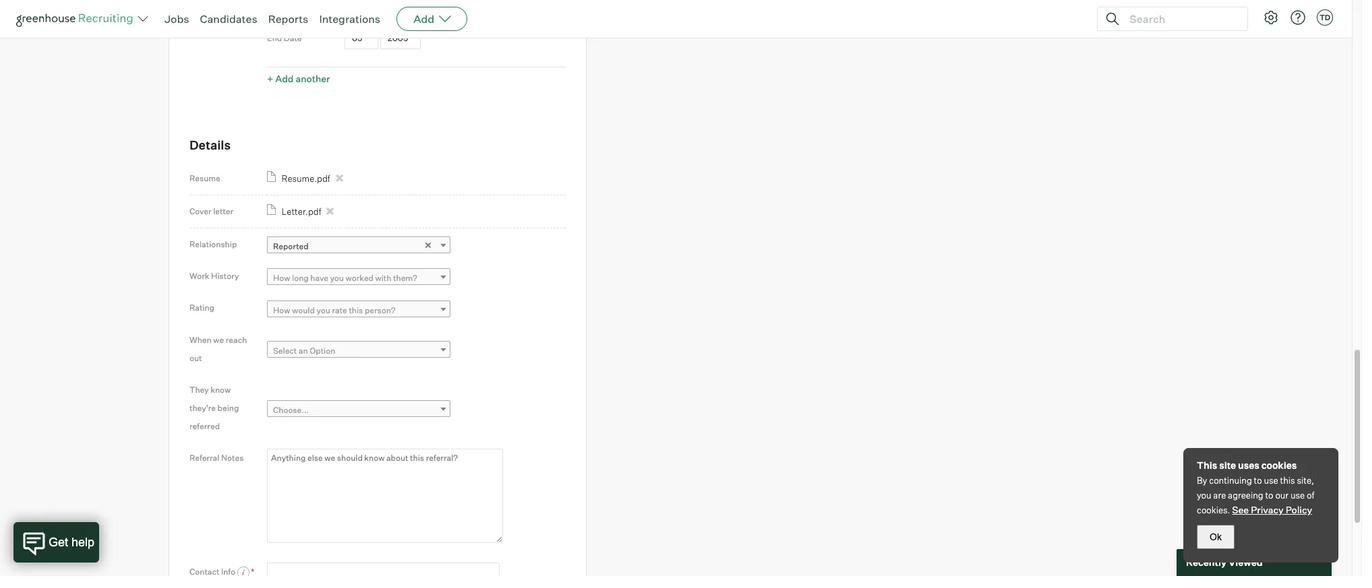 Task type: describe. For each thing, give the bounding box(es) containing it.
recently
[[1186, 557, 1227, 569]]

candidates link
[[200, 12, 257, 26]]

1 vertical spatial to
[[1266, 490, 1274, 501]]

by continuing to use this site, you are agreeing to our use of cookies.
[[1197, 475, 1315, 516]]

option
[[310, 346, 335, 356]]

rate
[[332, 305, 347, 315]]

site
[[1220, 460, 1236, 471]]

another
[[296, 73, 330, 85]]

see privacy policy
[[1232, 504, 1313, 516]]

referral
[[190, 453, 219, 463]]

are
[[1214, 490, 1226, 501]]

select
[[273, 346, 297, 356]]

how long have you worked with them? link
[[267, 269, 451, 288]]

history
[[211, 271, 239, 281]]

when
[[190, 335, 212, 345]]

this for use
[[1281, 475, 1295, 486]]

they're
[[190, 403, 216, 413]]

work history
[[190, 271, 239, 281]]

this
[[1197, 460, 1218, 471]]

recently viewed
[[1186, 557, 1263, 569]]

our
[[1276, 490, 1289, 501]]

yyyy text field for end date
[[380, 28, 421, 49]]

work
[[190, 271, 209, 281]]

them?
[[393, 273, 417, 284]]

cookies.
[[1197, 505, 1231, 516]]

Search text field
[[1126, 9, 1236, 29]]

uses
[[1238, 460, 1260, 471]]

choose...
[[273, 405, 309, 415]]

when we reach out
[[190, 335, 247, 363]]

site,
[[1297, 475, 1314, 486]]

start
[[267, 3, 286, 13]]

of
[[1307, 490, 1315, 501]]

education element
[[267, 0, 566, 89]]

yyyy text field for start date
[[380, 0, 421, 19]]

would
[[292, 305, 315, 315]]

resume.pdf
[[282, 173, 330, 184]]

reports
[[268, 12, 308, 26]]

cookies
[[1262, 460, 1297, 471]]

ok button
[[1197, 525, 1235, 550]]

viewed
[[1229, 557, 1263, 569]]

see
[[1232, 504, 1249, 516]]

0 vertical spatial you
[[330, 273, 344, 284]]

agreeing
[[1228, 490, 1264, 501]]

select an option
[[273, 346, 335, 356]]

policy
[[1286, 504, 1313, 516]]

they
[[190, 385, 209, 395]]

they know they're being referred
[[190, 385, 239, 431]]

add button
[[397, 7, 468, 31]]

you inside "link"
[[317, 305, 330, 315]]



Task type: locate. For each thing, give the bounding box(es) containing it.
add right +
[[275, 73, 294, 85]]

how long have you worked with them?
[[273, 273, 417, 284]]

reported
[[273, 242, 309, 252]]

end date
[[267, 33, 302, 43]]

referral notes
[[190, 453, 244, 463]]

2 how from the top
[[273, 305, 290, 315]]

1 vertical spatial use
[[1291, 490, 1305, 501]]

1 vertical spatial yyyy text field
[[380, 28, 421, 49]]

0 vertical spatial date
[[288, 3, 306, 13]]

td
[[1320, 13, 1331, 22]]

use down cookies
[[1264, 475, 1279, 486]]

reach
[[226, 335, 247, 345]]

yyyy text field right mm text box
[[380, 0, 421, 19]]

MM text field
[[345, 28, 378, 49]]

+ add another link
[[267, 73, 330, 85]]

date right start
[[288, 3, 306, 13]]

td button
[[1315, 7, 1336, 28]]

0 vertical spatial add
[[414, 12, 434, 26]]

1 vertical spatial this
[[1281, 475, 1295, 486]]

+ add another
[[267, 73, 330, 85]]

greenhouse recruiting image
[[16, 11, 138, 27]]

1 how from the top
[[273, 273, 290, 284]]

date for start date
[[288, 3, 306, 13]]

date for end date
[[284, 33, 302, 43]]

1 horizontal spatial use
[[1291, 490, 1305, 501]]

being
[[218, 403, 239, 413]]

add
[[414, 12, 434, 26], [275, 73, 294, 85]]

jobs link
[[165, 12, 189, 26]]

this inside the by continuing to use this site, you are agreeing to our use of cookies.
[[1281, 475, 1295, 486]]

to left the our at the right
[[1266, 490, 1274, 501]]

rating
[[190, 303, 214, 313]]

choose... link
[[267, 401, 451, 420]]

how left long
[[273, 273, 290, 284]]

cover
[[190, 206, 211, 216]]

see privacy policy link
[[1232, 504, 1313, 516]]

reports link
[[268, 12, 308, 26]]

0 vertical spatial to
[[1254, 475, 1262, 486]]

with
[[375, 273, 392, 284]]

td button
[[1317, 9, 1333, 26]]

2 yyyy text field from the top
[[380, 28, 421, 49]]

1 horizontal spatial to
[[1266, 490, 1274, 501]]

end
[[267, 33, 282, 43]]

ok
[[1210, 532, 1222, 543]]

this inside "link"
[[349, 305, 363, 315]]

configure image
[[1263, 9, 1279, 26]]

use
[[1264, 475, 1279, 486], [1291, 490, 1305, 501]]

you inside the by continuing to use this site, you are agreeing to our use of cookies.
[[1197, 490, 1212, 501]]

how for how would you rate this person?
[[273, 305, 290, 315]]

relationship
[[190, 239, 237, 250]]

person?
[[365, 305, 396, 315]]

1 horizontal spatial add
[[414, 12, 434, 26]]

this up the our at the right
[[1281, 475, 1295, 486]]

privacy
[[1251, 504, 1284, 516]]

select an option link
[[267, 342, 451, 361]]

to down uses
[[1254, 475, 1262, 486]]

0 vertical spatial yyyy text field
[[380, 0, 421, 19]]

0 horizontal spatial use
[[1264, 475, 1279, 486]]

have
[[310, 273, 328, 284]]

1 vertical spatial you
[[317, 305, 330, 315]]

to
[[1254, 475, 1262, 486], [1266, 490, 1274, 501]]

YYYY text field
[[380, 0, 421, 19], [380, 28, 421, 49]]

add inside popup button
[[414, 12, 434, 26]]

use left of
[[1291, 490, 1305, 501]]

integrations
[[319, 12, 380, 26]]

you left rate
[[317, 305, 330, 315]]

how
[[273, 273, 290, 284], [273, 305, 290, 315]]

cover letter
[[190, 206, 233, 216]]

this for rate
[[349, 305, 363, 315]]

1 vertical spatial how
[[273, 305, 290, 315]]

1 horizontal spatial this
[[1281, 475, 1295, 486]]

0 horizontal spatial to
[[1254, 475, 1262, 486]]

how inside "link"
[[273, 305, 290, 315]]

worked
[[346, 273, 374, 284]]

date right end
[[284, 33, 302, 43]]

0 horizontal spatial this
[[349, 305, 363, 315]]

referred
[[190, 421, 220, 431]]

you down by
[[1197, 490, 1212, 501]]

add right mm text box
[[414, 12, 434, 26]]

0 vertical spatial this
[[349, 305, 363, 315]]

Referral Notes text field
[[267, 449, 503, 543]]

date
[[288, 3, 306, 13], [284, 33, 302, 43]]

long
[[292, 273, 309, 284]]

know
[[211, 385, 231, 395]]

you right have
[[330, 273, 344, 284]]

1 vertical spatial add
[[275, 73, 294, 85]]

how would you rate this person? link
[[267, 301, 451, 320]]

0 horizontal spatial add
[[275, 73, 294, 85]]

integrations link
[[319, 12, 380, 26]]

yyyy text field right mm text field
[[380, 28, 421, 49]]

an
[[299, 346, 308, 356]]

reported link
[[267, 237, 451, 256]]

by
[[1197, 475, 1208, 486]]

this
[[349, 305, 363, 315], [1281, 475, 1295, 486]]

we
[[213, 335, 224, 345]]

how would you rate this person?
[[273, 305, 396, 315]]

notes
[[221, 453, 244, 463]]

candidates
[[200, 12, 257, 26]]

out
[[190, 353, 202, 363]]

None text field
[[267, 563, 500, 577]]

continuing
[[1209, 475, 1252, 486]]

jobs
[[165, 12, 189, 26]]

resume
[[190, 173, 220, 183]]

how left would at bottom left
[[273, 305, 290, 315]]

letter.pdf
[[282, 206, 321, 217]]

0 vertical spatial use
[[1264, 475, 1279, 486]]

0 vertical spatial how
[[273, 273, 290, 284]]

2 vertical spatial you
[[1197, 490, 1212, 501]]

this site uses cookies
[[1197, 460, 1297, 471]]

start date
[[267, 3, 306, 13]]

details
[[190, 138, 231, 153]]

you
[[330, 273, 344, 284], [317, 305, 330, 315], [1197, 490, 1212, 501]]

1 vertical spatial date
[[284, 33, 302, 43]]

+
[[267, 73, 273, 85]]

letter
[[213, 206, 233, 216]]

1 yyyy text field from the top
[[380, 0, 421, 19]]

MM text field
[[345, 0, 378, 19]]

add inside education element
[[275, 73, 294, 85]]

this right rate
[[349, 305, 363, 315]]

how for how long have you worked with them?
[[273, 273, 290, 284]]



Task type: vqa. For each thing, say whether or not it's contained in the screenshot.
from in remove friction from interview scheduling and deliver an incredible candidate experience with prelude, part of calendly.
no



